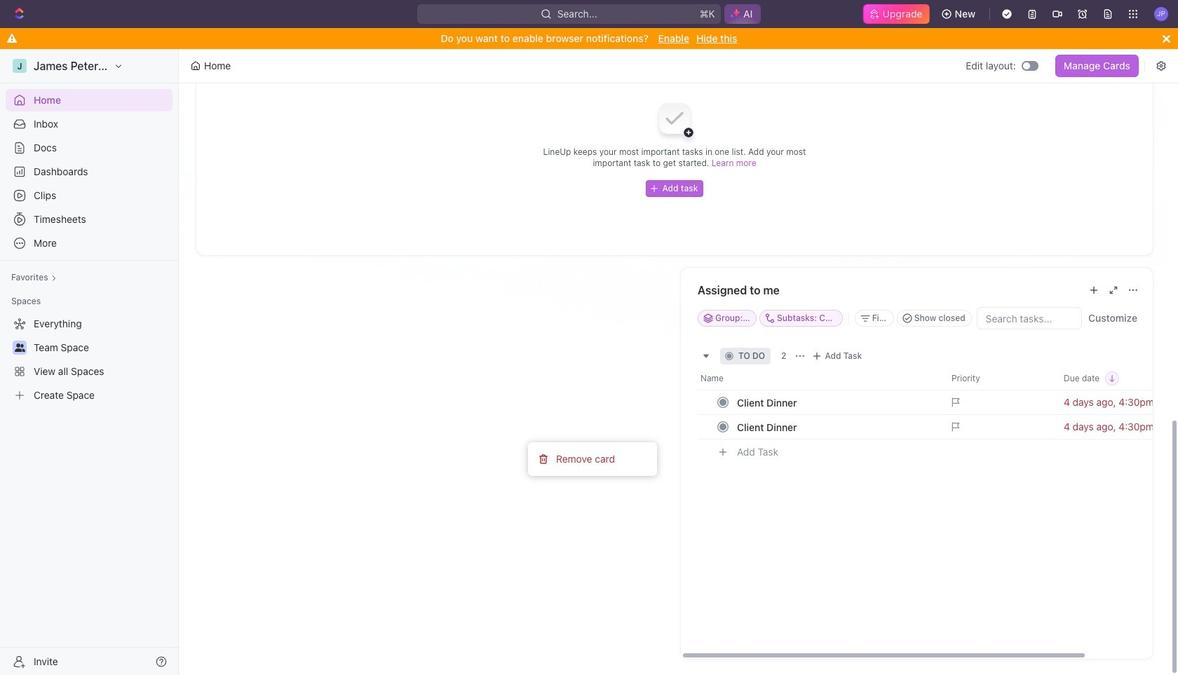 Task type: vqa. For each thing, say whether or not it's contained in the screenshot.
Enable
no



Task type: locate. For each thing, give the bounding box(es) containing it.
tree inside 'sidebar' 'navigation'
[[6, 313, 173, 407]]

tree
[[6, 313, 173, 407]]

Search tasks... text field
[[978, 308, 1082, 329]]



Task type: describe. For each thing, give the bounding box(es) containing it.
sidebar navigation
[[0, 49, 179, 675]]



